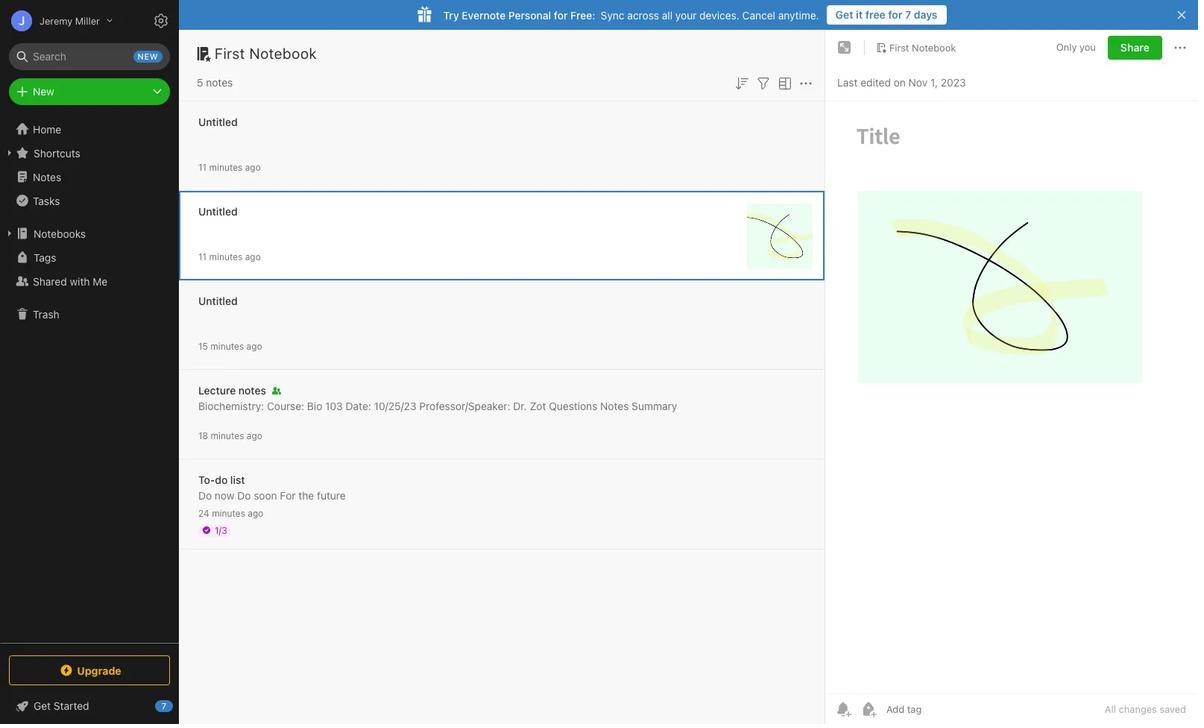 Task type: vqa. For each thing, say whether or not it's contained in the screenshot.
start writing… 'TEXT FIELD'
no



Task type: locate. For each thing, give the bounding box(es) containing it.
upgrade button
[[9, 656, 170, 686]]

note window element
[[826, 30, 1199, 724]]

0 vertical spatial notes
[[33, 170, 61, 183]]

tree containing home
[[0, 117, 179, 642]]

notes
[[33, 170, 61, 183], [601, 399, 629, 412]]

free:
[[571, 9, 596, 21]]

more actions field right the share button
[[1172, 36, 1190, 60]]

1,
[[931, 76, 938, 88]]

trash
[[33, 308, 59, 320]]

More actions field
[[1172, 36, 1190, 60], [797, 73, 815, 92]]

Add tag field
[[885, 703, 997, 716]]

new
[[33, 85, 54, 98]]

notes up biochemistry:
[[239, 384, 266, 396]]

get inside button
[[836, 8, 854, 21]]

your
[[676, 9, 697, 21]]

date:
[[346, 399, 371, 412]]

11 minutes ago
[[198, 161, 261, 173], [198, 251, 261, 262]]

days
[[914, 8, 938, 21]]

3 untitled from the top
[[198, 294, 238, 307]]

2 11 from the top
[[198, 251, 207, 262]]

first notebook down days
[[890, 41, 957, 53]]

first notebook inside note list element
[[215, 45, 317, 62]]

edited
[[861, 76, 891, 88]]

get
[[836, 8, 854, 21], [34, 700, 51, 712]]

first inside note list element
[[215, 45, 245, 62]]

me
[[93, 275, 108, 288]]

Add filters field
[[755, 73, 773, 92]]

untitled
[[198, 115, 238, 128], [198, 205, 238, 217], [198, 294, 238, 307]]

0 horizontal spatial get
[[34, 700, 51, 712]]

7 left days
[[906, 8, 912, 21]]

minutes
[[209, 161, 243, 173], [209, 251, 243, 262], [211, 341, 244, 352], [211, 430, 244, 441], [212, 508, 245, 519]]

0 horizontal spatial 7
[[162, 701, 167, 711]]

on
[[894, 76, 906, 88]]

do down list
[[237, 489, 251, 502]]

0 horizontal spatial notes
[[33, 170, 61, 183]]

new button
[[9, 78, 170, 105]]

7
[[906, 8, 912, 21], [162, 701, 167, 711]]

0 horizontal spatial notebook
[[249, 45, 317, 62]]

0 vertical spatial more actions field
[[1172, 36, 1190, 60]]

1 horizontal spatial get
[[836, 8, 854, 21]]

for left free: at the left top of the page
[[554, 9, 568, 21]]

notebook inside first notebook button
[[912, 41, 957, 53]]

24
[[198, 508, 209, 519]]

18 minutes ago
[[198, 430, 262, 441]]

tree
[[0, 117, 179, 642]]

home link
[[0, 117, 179, 141]]

share
[[1121, 41, 1150, 54]]

tags
[[34, 251, 56, 264]]

1 vertical spatial 11 minutes ago
[[198, 251, 261, 262]]

click to collapse image
[[173, 697, 185, 715]]

18
[[198, 430, 208, 441]]

list
[[230, 473, 245, 486]]

1 horizontal spatial notes
[[239, 384, 266, 396]]

1 vertical spatial 11
[[198, 251, 207, 262]]

get left started
[[34, 700, 51, 712]]

0 horizontal spatial do
[[198, 489, 212, 502]]

add filters image
[[755, 74, 773, 92]]

notebooks
[[34, 227, 86, 240]]

notes inside note list element
[[601, 399, 629, 412]]

0 horizontal spatial first
[[215, 45, 245, 62]]

soon
[[254, 489, 277, 502]]

Search text field
[[19, 43, 160, 70]]

0 horizontal spatial for
[[554, 9, 568, 21]]

get for get started
[[34, 700, 51, 712]]

do down to-
[[198, 489, 212, 502]]

7 left "click to collapse" icon
[[162, 701, 167, 711]]

notes up tasks
[[33, 170, 61, 183]]

1 horizontal spatial first notebook
[[890, 41, 957, 53]]

add tag image
[[860, 700, 878, 718]]

1 horizontal spatial do
[[237, 489, 251, 502]]

1 vertical spatial get
[[34, 700, 51, 712]]

first up on
[[890, 41, 910, 53]]

0 vertical spatial untitled
[[198, 115, 238, 128]]

get inside help and learning task checklist field
[[34, 700, 51, 712]]

tags button
[[0, 245, 178, 269]]

try
[[443, 9, 459, 21]]

you
[[1080, 41, 1096, 53]]

get left it
[[836, 8, 854, 21]]

to-do list do now do soon for the future
[[198, 473, 346, 502]]

do
[[198, 489, 212, 502], [237, 489, 251, 502]]

more actions field right view options field
[[797, 73, 815, 92]]

View options field
[[773, 73, 794, 92]]

1 untitled from the top
[[198, 115, 238, 128]]

started
[[54, 700, 89, 712]]

get for get it free for 7 days
[[836, 8, 854, 21]]

1 vertical spatial untitled
[[198, 205, 238, 217]]

more actions image
[[1172, 39, 1190, 57]]

103
[[325, 399, 343, 412]]

first
[[890, 41, 910, 53], [215, 45, 245, 62]]

biochemistry: course: bio 103 date: 10/25/23 professor/speaker: dr. zot questions notes summary
[[198, 399, 678, 412]]

shared with me
[[33, 275, 108, 288]]

10/25/23
[[374, 399, 417, 412]]

now
[[215, 489, 235, 502]]

0 horizontal spatial notes
[[206, 76, 233, 89]]

Sort options field
[[733, 73, 751, 92]]

miller
[[75, 15, 100, 26]]

tasks button
[[0, 189, 178, 213]]

get it free for 7 days
[[836, 8, 938, 21]]

expand note image
[[836, 39, 854, 57]]

1 horizontal spatial 7
[[906, 8, 912, 21]]

jeremy
[[40, 15, 73, 26]]

2 for from the left
[[554, 9, 568, 21]]

first notebook up 5 notes
[[215, 45, 317, 62]]

1 for from the left
[[889, 8, 903, 21]]

2 11 minutes ago from the top
[[198, 251, 261, 262]]

1 vertical spatial notes
[[601, 399, 629, 412]]

0 vertical spatial get
[[836, 8, 854, 21]]

notes left summary
[[601, 399, 629, 412]]

ago
[[245, 161, 261, 173], [245, 251, 261, 262], [247, 341, 262, 352], [247, 430, 262, 441], [248, 508, 264, 519]]

7 inside help and learning task checklist field
[[162, 701, 167, 711]]

11
[[198, 161, 207, 173], [198, 251, 207, 262]]

1 vertical spatial notes
[[239, 384, 266, 396]]

0 vertical spatial 11
[[198, 161, 207, 173]]

1 horizontal spatial first
[[890, 41, 910, 53]]

1 horizontal spatial notebook
[[912, 41, 957, 53]]

first notebook
[[890, 41, 957, 53], [215, 45, 317, 62]]

for for 7
[[889, 8, 903, 21]]

notes
[[206, 76, 233, 89], [239, 384, 266, 396]]

0 horizontal spatial first notebook
[[215, 45, 317, 62]]

1 vertical spatial 7
[[162, 701, 167, 711]]

professor/speaker:
[[419, 399, 511, 412]]

for inside button
[[889, 8, 903, 21]]

first up 5 notes
[[215, 45, 245, 62]]

trash link
[[0, 302, 178, 326]]

0 horizontal spatial more actions field
[[797, 73, 815, 92]]

last
[[838, 76, 858, 88]]

1 do from the left
[[198, 489, 212, 502]]

1 horizontal spatial notes
[[601, 399, 629, 412]]

1 horizontal spatial for
[[889, 8, 903, 21]]

home
[[33, 123, 61, 135]]

shared
[[33, 275, 67, 288]]

2 vertical spatial untitled
[[198, 294, 238, 307]]

Account field
[[0, 6, 113, 36]]

for for free:
[[554, 9, 568, 21]]

notebooks link
[[0, 222, 178, 245]]

notes inside notes 'link'
[[33, 170, 61, 183]]

free
[[866, 8, 886, 21]]

devices.
[[700, 9, 740, 21]]

get it free for 7 days button
[[827, 5, 947, 25]]

for
[[889, 8, 903, 21], [554, 9, 568, 21]]

0 vertical spatial 11 minutes ago
[[198, 161, 261, 173]]

0 vertical spatial 7
[[906, 8, 912, 21]]

for right 'free'
[[889, 8, 903, 21]]

0 vertical spatial notes
[[206, 76, 233, 89]]

notes right 5
[[206, 76, 233, 89]]

add a reminder image
[[835, 700, 853, 718]]

jeremy miller
[[40, 15, 100, 26]]



Task type: describe. For each thing, give the bounding box(es) containing it.
shortcuts
[[34, 147, 80, 159]]

the
[[299, 489, 314, 502]]

1/3
[[215, 525, 227, 536]]

anytime.
[[779, 9, 820, 21]]

2 untitled from the top
[[198, 205, 238, 217]]

dr.
[[513, 399, 527, 412]]

1 horizontal spatial more actions field
[[1172, 36, 1190, 60]]

notes link
[[0, 165, 178, 189]]

7 inside the get it free for 7 days button
[[906, 8, 912, 21]]

cancel
[[743, 9, 776, 21]]

untitled for 11
[[198, 115, 238, 128]]

course: bio
[[267, 399, 323, 412]]

expand notebooks image
[[4, 228, 16, 239]]

to-
[[198, 473, 215, 486]]

note list element
[[179, 30, 826, 724]]

lecture notes
[[198, 384, 266, 396]]

Note Editor text field
[[826, 101, 1199, 694]]

15
[[198, 341, 208, 352]]

for
[[280, 489, 296, 502]]

only you
[[1057, 41, 1096, 53]]

thumbnail image
[[747, 203, 813, 269]]

shared with me link
[[0, 269, 178, 293]]

personal
[[509, 9, 551, 21]]

evernote
[[462, 9, 506, 21]]

1 vertical spatial more actions field
[[797, 73, 815, 92]]

shortcuts button
[[0, 141, 178, 165]]

with
[[70, 275, 90, 288]]

notes for 5 notes
[[206, 76, 233, 89]]

tasks
[[33, 194, 60, 207]]

new
[[138, 51, 158, 61]]

new search field
[[19, 43, 163, 70]]

share button
[[1108, 36, 1163, 60]]

2023
[[941, 76, 966, 88]]

get started
[[34, 700, 89, 712]]

first inside button
[[890, 41, 910, 53]]

across
[[628, 9, 659, 21]]

24 minutes ago
[[198, 508, 264, 519]]

Help and Learning task checklist field
[[0, 694, 179, 718]]

upgrade
[[77, 664, 121, 677]]

5
[[197, 76, 203, 89]]

1 11 from the top
[[198, 161, 207, 173]]

sync
[[601, 9, 625, 21]]

notebook inside note list element
[[249, 45, 317, 62]]

all changes saved
[[1105, 703, 1187, 715]]

zot
[[530, 399, 546, 412]]

settings image
[[152, 12, 170, 30]]

try evernote personal for free: sync across all your devices. cancel anytime.
[[443, 9, 820, 21]]

only
[[1057, 41, 1078, 53]]

questions
[[549, 399, 598, 412]]

last edited on nov 1, 2023
[[838, 76, 966, 88]]

nov
[[909, 76, 928, 88]]

untitled for 15
[[198, 294, 238, 307]]

summary
[[632, 399, 678, 412]]

all
[[662, 9, 673, 21]]

1 11 minutes ago from the top
[[198, 161, 261, 173]]

2 do from the left
[[237, 489, 251, 502]]

notes for lecture notes
[[239, 384, 266, 396]]

biochemistry:
[[198, 399, 264, 412]]

lecture
[[198, 384, 236, 396]]

changes
[[1119, 703, 1158, 715]]

5 notes
[[197, 76, 233, 89]]

more actions image
[[797, 74, 815, 92]]

15 minutes ago
[[198, 341, 262, 352]]

it
[[856, 8, 863, 21]]

saved
[[1160, 703, 1187, 715]]

do
[[215, 473, 228, 486]]

first notebook inside button
[[890, 41, 957, 53]]

future
[[317, 489, 346, 502]]

all
[[1105, 703, 1117, 715]]

first notebook button
[[871, 37, 962, 58]]



